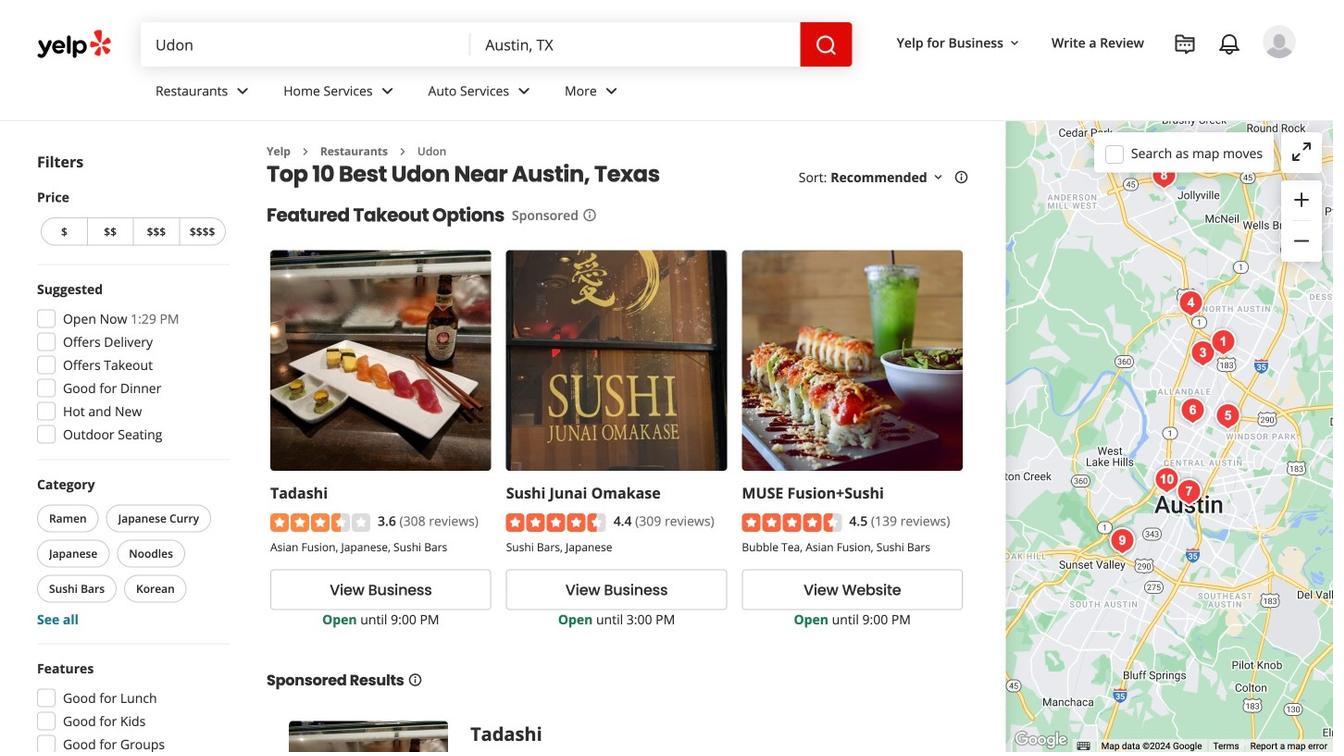 Task type: describe. For each thing, give the bounding box(es) containing it.
16 chevron right v2 image
[[395, 144, 410, 159]]

0 horizontal spatial 16 info v2 image
[[582, 208, 597, 223]]

4.4 star rating image
[[506, 514, 606, 532]]

1 horizontal spatial 16 info v2 image
[[954, 170, 969, 185]]

ichi umi sushi image
[[1172, 285, 1209, 322]]

business categories element
[[141, 67, 1296, 120]]

muse fusion+sushi image
[[1104, 523, 1141, 560]]

3.6 star rating image
[[270, 514, 370, 532]]

address, neighborhood, city, state or zip text field
[[471, 22, 800, 67]]

16 chevron down v2 image
[[1007, 36, 1022, 51]]

2 24 chevron down v2 image from the left
[[513, 80, 535, 102]]

zoom in image
[[1291, 189, 1313, 211]]

expand map image
[[1291, 141, 1313, 163]]



Task type: vqa. For each thing, say whether or not it's contained in the screenshot.
4.5 star rating image
yes



Task type: locate. For each thing, give the bounding box(es) containing it.
maru japanese restaurant image
[[1174, 393, 1211, 430]]

zoom out image
[[1291, 230, 1313, 252]]

1 24 chevron down v2 image from the left
[[376, 80, 399, 102]]

notifications image
[[1218, 33, 1241, 56]]

group
[[1281, 181, 1322, 262], [37, 188, 230, 250], [31, 280, 230, 449], [33, 475, 230, 629], [31, 660, 230, 753]]

narrow street 512 image
[[1096, 140, 1133, 177]]

sushi junai omakase image
[[1171, 474, 1208, 511], [1171, 474, 1208, 511]]

16 chevron down v2 image
[[931, 170, 946, 185]]

ruby a. image
[[1263, 25, 1296, 58]]

1 horizontal spatial 24 chevron down v2 image
[[601, 80, 623, 102]]

search image
[[815, 34, 838, 57]]

map region
[[964, 0, 1333, 753]]

bar peached image
[[1148, 462, 1185, 499]]

sugar pine image
[[1205, 324, 1242, 361]]

2 none field from the left
[[471, 22, 800, 67]]

16 info v2 image
[[408, 673, 423, 688]]

muse fusion+sushi image
[[1104, 523, 1141, 560]]

1 vertical spatial 16 info v2 image
[[582, 208, 597, 223]]

24 chevron down v2 image
[[376, 80, 399, 102], [513, 80, 535, 102]]

None field
[[141, 22, 471, 67], [471, 22, 800, 67]]

4.5 star rating image
[[742, 514, 842, 532]]

none field things to do, nail salons, plumbers
[[141, 22, 471, 67]]

0 vertical spatial 16 info v2 image
[[954, 170, 969, 185]]

things to do, nail salons, plumbers text field
[[141, 22, 471, 67]]

1 horizontal spatial 24 chevron down v2 image
[[513, 80, 535, 102]]

miyo yakitori & sushi image
[[1146, 157, 1183, 194]]

0 horizontal spatial 24 chevron down v2 image
[[376, 80, 399, 102]]

keyboard shortcuts image
[[1077, 743, 1090, 751]]

1 none field from the left
[[141, 22, 471, 67]]

projects image
[[1174, 33, 1196, 56]]

24 chevron down v2 image down things to do, nail salons, plumbers field
[[232, 80, 254, 102]]

0 horizontal spatial 24 chevron down v2 image
[[232, 80, 254, 102]]

16 info v2 image
[[954, 170, 969, 185], [582, 208, 597, 223]]

google image
[[1011, 729, 1072, 753]]

ichi-umi sushi & ramen image
[[1184, 335, 1221, 372]]

none field address, neighborhood, city, state or zip
[[471, 22, 800, 67]]

24 chevron down v2 image down address, neighborhood, city, state or zip text box
[[601, 80, 623, 102]]

komé image
[[1209, 398, 1246, 435]]

24 chevron down v2 image
[[232, 80, 254, 102], [601, 80, 623, 102]]

2 24 chevron down v2 image from the left
[[601, 80, 623, 102]]

16 chevron right v2 image
[[298, 144, 313, 159]]

1 24 chevron down v2 image from the left
[[232, 80, 254, 102]]

user actions element
[[882, 23, 1322, 137]]

None search field
[[141, 22, 852, 67]]



